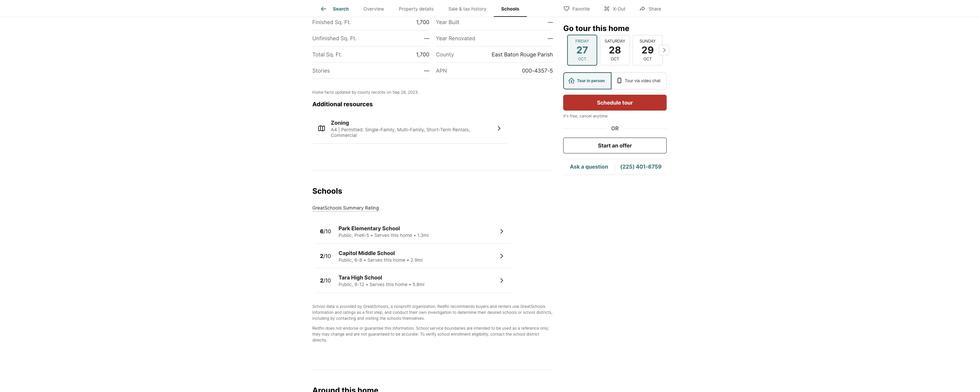 Task type: vqa. For each thing, say whether or not it's contained in the screenshot.


Task type: describe. For each thing, give the bounding box(es) containing it.
the inside guaranteed to be accurate. to verify school enrollment eligibility, contact the school district directly.
[[506, 332, 512, 337]]

ask a question
[[570, 164, 608, 170]]

capitol middle school public, 6-8 • serves this home • 2.9mi
[[339, 250, 423, 263]]

property details
[[399, 6, 434, 12]]

verify
[[426, 332, 437, 337]]

tour for tour via video chat
[[625, 78, 634, 83]]

year for year built
[[436, 19, 447, 26]]

provided
[[340, 305, 357, 310]]

via
[[635, 78, 640, 83]]

/10 for capitol
[[324, 253, 331, 260]]

zoning
[[331, 120, 349, 126]]

x-out button
[[598, 1, 631, 15]]

/10 for tara
[[324, 278, 331, 284]]

directly.
[[313, 338, 327, 343]]

• right 12 at left bottom
[[366, 282, 368, 288]]

unfinished sq. ft.
[[313, 35, 357, 42]]

to inside guaranteed to be accurate. to verify school enrollment eligibility, contact the school district directly.
[[391, 332, 395, 337]]

0 vertical spatial are
[[467, 326, 473, 331]]

does
[[326, 326, 335, 331]]

guaranteed
[[368, 332, 390, 337]]

share
[[649, 6, 661, 11]]

they
[[313, 332, 321, 337]]

school for park elementary school
[[382, 226, 400, 232]]

schools inside schools tab
[[501, 6, 520, 12]]

district
[[527, 332, 540, 337]]

and inside the school service boundaries are intended to be used as a reference only; they may change and are not
[[346, 332, 353, 337]]

out
[[618, 6, 626, 11]]

• right 8
[[364, 258, 366, 263]]

to inside the school service boundaries are intended to be used as a reference only; they may change and are not
[[492, 326, 495, 331]]

• left 1.3mi
[[414, 233, 416, 239]]

0 horizontal spatial not
[[336, 326, 342, 331]]

commercial
[[331, 133, 357, 138]]

1 their from the left
[[409, 311, 418, 315]]

and up desired
[[490, 305, 497, 310]]

(225) 401-6759
[[621, 164, 662, 170]]

this up guaranteed
[[385, 326, 392, 331]]

tour for tour in person
[[577, 78, 586, 83]]

public, for capitol
[[339, 258, 353, 263]]

401-
[[636, 164, 648, 170]]

rouge
[[520, 51, 536, 58]]

oct for 29
[[644, 57, 652, 62]]

baths
[[313, 3, 327, 9]]

6759
[[648, 164, 662, 170]]

elementary
[[352, 226, 381, 232]]

a left first at the left bottom of the page
[[362, 311, 365, 315]]

1 family, from the left
[[381, 127, 396, 132]]

oct for 27
[[578, 57, 587, 62]]

ask a question link
[[570, 164, 608, 170]]

facts
[[325, 90, 334, 95]]

start
[[598, 143, 611, 149]]

x-out
[[613, 6, 626, 11]]

— for year built
[[548, 19, 553, 26]]

east
[[492, 51, 503, 58]]

2 their from the left
[[478, 311, 487, 315]]

tour via video chat option
[[612, 72, 667, 90]]

data
[[326, 305, 335, 310]]

reference
[[521, 326, 539, 331]]

only;
[[541, 326, 549, 331]]

&
[[459, 6, 462, 12]]

— for baths
[[424, 3, 430, 9]]

is
[[336, 305, 339, 310]]

in
[[587, 78, 591, 83]]

person
[[592, 78, 605, 83]]

28
[[609, 44, 621, 56]]

this for park elementary school
[[391, 233, 399, 239]]

to inside the first step, and conduct their own investigation to determine their desired schools or school districts, including by contacting and visiting the schools themselves.
[[453, 311, 457, 315]]

single
[[492, 3, 507, 9]]

home up saturday
[[609, 24, 630, 33]]

or inside the first step, and conduct their own investigation to determine their desired schools or school districts, including by contacting and visiting the schools themselves.
[[518, 311, 522, 315]]

question
[[586, 164, 608, 170]]

total
[[313, 51, 325, 58]]

sq. for unfinished
[[341, 35, 349, 42]]

redfin inside , a nonprofit organization. redfin recommends buyers and renters use greatschools information and ratings as a
[[438, 305, 450, 310]]

2 for capitol
[[320, 253, 324, 260]]

apn
[[436, 68, 447, 74]]

chat
[[653, 78, 661, 83]]

sunday 29 oct
[[640, 39, 656, 62]]

public, for tara
[[339, 282, 353, 288]]

accurate.
[[402, 332, 419, 337]]

share button
[[634, 1, 667, 15]]

school for tara high school
[[365, 275, 382, 282]]

27
[[577, 44, 588, 56]]

this up saturday
[[593, 24, 607, 33]]

visiting
[[365, 316, 379, 321]]

8
[[360, 258, 362, 263]]

schedule
[[597, 100, 621, 106]]

tax
[[464, 6, 470, 12]]

family
[[508, 3, 524, 9]]

2 /10 for tara
[[320, 278, 331, 284]]

nonprofit
[[394, 305, 411, 310]]

rating
[[365, 206, 379, 211]]

investigation
[[428, 311, 452, 315]]

it's
[[564, 114, 569, 119]]

as inside the school service boundaries are intended to be used as a reference only; they may change and are not
[[513, 326, 517, 331]]

1 horizontal spatial greatschools
[[363, 305, 389, 310]]

step,
[[374, 311, 384, 315]]

ratings
[[343, 311, 356, 315]]

2 family, from the left
[[410, 127, 425, 132]]

used
[[502, 326, 512, 331]]

parish
[[538, 51, 553, 58]]

x-
[[613, 6, 618, 11]]

schedule tour button
[[564, 95, 667, 111]]

serves for high
[[370, 282, 385, 288]]

park
[[339, 226, 350, 232]]

home facts updated by county records on sep 26, 2023 .
[[313, 90, 419, 95]]

search link
[[320, 5, 349, 13]]

middle
[[358, 250, 376, 257]]

tour for schedule
[[623, 100, 633, 106]]

school up information
[[313, 305, 325, 310]]

to
[[420, 332, 425, 337]]

2023
[[408, 90, 418, 95]]

sep
[[393, 90, 400, 95]]

unfinished
[[313, 35, 339, 42]]

offer
[[620, 143, 632, 149]]

tour in person
[[577, 78, 605, 83]]

own
[[419, 311, 427, 315]]

a right ask
[[581, 164, 584, 170]]

friday
[[576, 39, 589, 44]]

free,
[[570, 114, 579, 119]]

video
[[641, 78, 652, 83]]

single family residential
[[492, 3, 553, 9]]

serves for elementary
[[375, 233, 390, 239]]

be inside the school service boundaries are intended to be used as a reference only; they may change and are not
[[497, 326, 501, 331]]

not inside the school service boundaries are intended to be used as a reference only; they may change and are not
[[361, 332, 367, 337]]

4357-
[[535, 68, 550, 74]]

greatschools summary rating
[[313, 206, 379, 211]]

ft. for unfinished sq. ft.
[[350, 35, 357, 42]]

greatschools inside , a nonprofit organization. redfin recommends buyers and renters use greatschools information and ratings as a
[[521, 305, 546, 310]]

contact
[[491, 332, 505, 337]]

0 vertical spatial schools
[[503, 311, 517, 315]]

0 horizontal spatial greatschools
[[313, 206, 342, 211]]

list box containing tour in person
[[564, 72, 667, 90]]

be inside guaranteed to be accurate. to verify school enrollment eligibility, contact the school district directly.
[[396, 332, 401, 337]]

1 vertical spatial redfin
[[313, 326, 325, 331]]

permitted:
[[341, 127, 364, 132]]

000-4357-5
[[522, 68, 553, 74]]

5 inside park elementary school public, prek-5 • serves this home • 1.3mi
[[367, 233, 369, 239]]

county
[[436, 51, 454, 58]]

ft. for total sq. ft.
[[336, 51, 342, 58]]



Task type: locate. For each thing, give the bounding box(es) containing it.
schools
[[501, 6, 520, 12], [313, 187, 342, 196]]

tour inside tour via video chat 'option'
[[625, 78, 634, 83]]

desired
[[488, 311, 502, 315]]

tab list
[[313, 0, 532, 17]]

1 vertical spatial not
[[361, 332, 367, 337]]

property
[[399, 6, 418, 12]]

family, left short-
[[410, 127, 425, 132]]

guarantee
[[365, 326, 384, 331]]

/10 left capitol
[[324, 253, 331, 260]]

year for year renovated
[[436, 35, 447, 42]]

are
[[467, 326, 473, 331], [354, 332, 360, 337]]

— for stories
[[424, 68, 430, 74]]

0 vertical spatial serves
[[375, 233, 390, 239]]

endorse
[[343, 326, 359, 331]]

1 vertical spatial 5
[[367, 233, 369, 239]]

sq. for finished
[[335, 19, 343, 26]]

tour inside option
[[577, 78, 586, 83]]

1 horizontal spatial tour
[[623, 100, 633, 106]]

are up enrollment
[[467, 326, 473, 331]]

a4
[[331, 127, 337, 132]]

stories
[[313, 68, 330, 74]]

— for unfinished sq. ft.
[[424, 35, 430, 42]]

public, inside park elementary school public, prek-5 • serves this home • 1.3mi
[[339, 233, 353, 239]]

0 horizontal spatial to
[[391, 332, 395, 337]]

0 vertical spatial by
[[352, 90, 356, 95]]

0 vertical spatial not
[[336, 326, 342, 331]]

oct inside the saturday 28 oct
[[611, 57, 620, 62]]

— left go at the top right of the page
[[548, 19, 553, 26]]

home
[[313, 90, 324, 95]]

0 vertical spatial redfin
[[438, 305, 450, 310]]

serves right 12 at left bottom
[[370, 282, 385, 288]]

year up county
[[436, 35, 447, 42]]

2 /10 from the top
[[324, 253, 331, 260]]

school
[[382, 226, 400, 232], [377, 250, 395, 257], [365, 275, 382, 282], [313, 305, 325, 310], [416, 326, 429, 331]]

1 horizontal spatial by
[[352, 90, 356, 95]]

school inside capitol middle school public, 6-8 • serves this home • 2.9mi
[[377, 250, 395, 257]]

school right middle
[[377, 250, 395, 257]]

rentals,
[[453, 127, 470, 132]]

greatschools up 6 /10
[[313, 206, 342, 211]]

tour for go
[[576, 24, 591, 33]]

records
[[372, 90, 386, 95]]

year left built
[[436, 19, 447, 26]]

are down endorse
[[354, 332, 360, 337]]

0 vertical spatial the
[[380, 316, 386, 321]]

0 vertical spatial ft.
[[345, 19, 351, 26]]

serves down middle
[[368, 258, 383, 263]]

built
[[449, 19, 460, 26]]

east baton rouge parish
[[492, 51, 553, 58]]

1 horizontal spatial oct
[[611, 57, 620, 62]]

school left districts,
[[523, 311, 535, 315]]

tour left the via
[[625, 78, 634, 83]]

0 horizontal spatial as
[[357, 311, 361, 315]]

1 vertical spatial are
[[354, 332, 360, 337]]

redfin up they at the bottom left of page
[[313, 326, 325, 331]]

ft. down search
[[345, 19, 351, 26]]

1 vertical spatial 1,700
[[416, 51, 430, 58]]

recommends
[[451, 305, 475, 310]]

0 vertical spatial as
[[357, 311, 361, 315]]

1 vertical spatial to
[[492, 326, 495, 331]]

search
[[333, 6, 349, 12]]

greatschools
[[313, 206, 342, 211], [363, 305, 389, 310], [521, 305, 546, 310]]

1 vertical spatial tour
[[623, 100, 633, 106]]

this
[[593, 24, 607, 33], [391, 233, 399, 239], [384, 258, 392, 263], [386, 282, 394, 288], [385, 326, 392, 331]]

1 /10 from the top
[[324, 229, 331, 235]]

capitol
[[339, 250, 357, 257]]

serves inside park elementary school public, prek-5 • serves this home • 1.3mi
[[375, 233, 390, 239]]

1 vertical spatial /10
[[324, 253, 331, 260]]

to down recommends
[[453, 311, 457, 315]]

anytime
[[593, 114, 608, 119]]

/10 left park
[[324, 229, 331, 235]]

— left the year renovated
[[424, 35, 430, 42]]

sq. for total
[[326, 51, 334, 58]]

tour inside "button"
[[623, 100, 633, 106]]

1 vertical spatial public,
[[339, 258, 353, 263]]

home left 2.9mi
[[393, 258, 406, 263]]

2 2 /10 from the top
[[320, 278, 331, 284]]

2 vertical spatial sq.
[[326, 51, 334, 58]]

school down service
[[438, 332, 450, 337]]

family,
[[381, 127, 396, 132], [410, 127, 425, 132]]

cancel
[[580, 114, 592, 119]]

school inside the first step, and conduct their own investigation to determine their desired schools or school districts, including by contacting and visiting the schools themselves.
[[523, 311, 535, 315]]

enrollment
[[451, 332, 471, 337]]

renters
[[498, 305, 512, 310]]

oct inside friday 27 oct
[[578, 57, 587, 62]]

2 vertical spatial ft.
[[336, 51, 342, 58]]

1 horizontal spatial tour
[[625, 78, 634, 83]]

schedule tour
[[597, 100, 633, 106]]

0 horizontal spatial by
[[331, 316, 335, 321]]

0 horizontal spatial tour
[[577, 78, 586, 83]]

sq. right "unfinished"
[[341, 35, 349, 42]]

this up capitol middle school public, 6-8 • serves this home • 2.9mi
[[391, 233, 399, 239]]

redfin up investigation
[[438, 305, 450, 310]]

oct down 28
[[611, 57, 620, 62]]

0 horizontal spatial tour
[[576, 24, 591, 33]]

2 2 from the top
[[320, 278, 324, 284]]

to up contact
[[492, 326, 495, 331]]

by inside the first step, and conduct their own investigation to determine their desired schools or school districts, including by contacting and visiting the schools themselves.
[[331, 316, 335, 321]]

favorite button
[[558, 1, 596, 15]]

oct inside sunday 29 oct
[[644, 57, 652, 62]]

public, for park
[[339, 233, 353, 239]]

single-
[[365, 127, 381, 132]]

as
[[357, 311, 361, 315], [513, 326, 517, 331]]

residential
[[526, 3, 553, 9]]

1,700 for total sq. ft.
[[416, 51, 430, 58]]

school inside tara high school public, 9-12 • serves this home • 5.8mi
[[365, 275, 382, 282]]

0 vertical spatial year
[[436, 19, 447, 26]]

determine
[[458, 311, 477, 315]]

sq.
[[335, 19, 343, 26], [341, 35, 349, 42], [326, 51, 334, 58]]

by up does
[[331, 316, 335, 321]]

home for park elementary school
[[400, 233, 412, 239]]

tour up the "friday"
[[576, 24, 591, 33]]

0 vertical spatial public,
[[339, 233, 353, 239]]

— up parish
[[548, 35, 553, 42]]

0 horizontal spatial schools
[[313, 187, 342, 196]]

2 horizontal spatial oct
[[644, 57, 652, 62]]

1 vertical spatial schools
[[313, 187, 342, 196]]

0 vertical spatial or
[[518, 311, 522, 315]]

ask
[[570, 164, 580, 170]]

themselves.
[[403, 316, 425, 321]]

2 oct from the left
[[611, 57, 620, 62]]

go tour this home
[[564, 24, 630, 33]]

0 vertical spatial tour
[[576, 24, 591, 33]]

0 vertical spatial sq.
[[335, 19, 343, 26]]

schools down the conduct
[[387, 316, 401, 321]]

serves down elementary at the left bottom of the page
[[375, 233, 390, 239]]

0 horizontal spatial family,
[[381, 127, 396, 132]]

None button
[[568, 35, 598, 66], [600, 35, 630, 65], [633, 35, 663, 65], [568, 35, 598, 66], [600, 35, 630, 65], [633, 35, 663, 65]]

2 horizontal spatial to
[[492, 326, 495, 331]]

2 horizontal spatial greatschools
[[521, 305, 546, 310]]

1.3mi
[[418, 233, 429, 239]]

the down used
[[506, 332, 512, 337]]

(225) 401-6759 link
[[621, 164, 662, 170]]

0 horizontal spatial be
[[396, 332, 401, 337]]

3 /10 from the top
[[324, 278, 331, 284]]

0 vertical spatial to
[[453, 311, 457, 315]]

school right elementary at the left bottom of the page
[[382, 226, 400, 232]]

1 vertical spatial ft.
[[350, 35, 357, 42]]

2 for tara
[[320, 278, 324, 284]]

schools left residential
[[501, 6, 520, 12]]

1 public, from the top
[[339, 233, 353, 239]]

0 vertical spatial be
[[497, 326, 501, 331]]

be up contact
[[497, 326, 501, 331]]

start an offer
[[598, 143, 632, 149]]

public, down tara
[[339, 282, 353, 288]]

1 vertical spatial by
[[358, 305, 362, 310]]

5 down parish
[[550, 68, 553, 74]]

public, inside capitol middle school public, 6-8 • serves this home • 2.9mi
[[339, 258, 353, 263]]

0 horizontal spatial or
[[360, 326, 363, 331]]

6-
[[355, 258, 360, 263]]

overview tab
[[356, 1, 392, 17]]

service
[[430, 326, 444, 331]]

0 vertical spatial 1,700
[[416, 19, 430, 26]]

1 horizontal spatial not
[[361, 332, 367, 337]]

0 horizontal spatial schools
[[387, 316, 401, 321]]

and up redfin does not endorse or guarantee this information.
[[357, 316, 364, 321]]

including
[[313, 316, 329, 321]]

serves inside tara high school public, 9-12 • serves this home • 5.8mi
[[370, 282, 385, 288]]

1 2 /10 from the top
[[320, 253, 331, 260]]

1,700 left county
[[416, 51, 430, 58]]

2 vertical spatial by
[[331, 316, 335, 321]]

school up to
[[416, 326, 429, 331]]

or
[[611, 125, 619, 132]]

greatschools up step,
[[363, 305, 389, 310]]

2 tour from the left
[[625, 78, 634, 83]]

0 horizontal spatial the
[[380, 316, 386, 321]]

schools down the 'renters'
[[503, 311, 517, 315]]

0 horizontal spatial 5
[[367, 233, 369, 239]]

eligibility,
[[472, 332, 490, 337]]

their down buyers
[[478, 311, 487, 315]]

buyers
[[476, 305, 489, 310]]

serves for middle
[[368, 258, 383, 263]]

1,700 down details
[[416, 19, 430, 26]]

2 1,700 from the top
[[416, 51, 430, 58]]

home for tara high school
[[395, 282, 408, 288]]

1 horizontal spatial are
[[467, 326, 473, 331]]

greatschools up districts,
[[521, 305, 546, 310]]

sale
[[449, 6, 458, 12]]

a left the reference
[[518, 326, 520, 331]]

school for capitol middle school
[[377, 250, 395, 257]]

serves inside capitol middle school public, 6-8 • serves this home • 2.9mi
[[368, 258, 383, 263]]

1 vertical spatial schools
[[387, 316, 401, 321]]

public, down park
[[339, 233, 353, 239]]

school service boundaries are intended to be used as a reference only; they may change and are not
[[313, 326, 549, 337]]

this for tara high school
[[386, 282, 394, 288]]

2 down the 6
[[320, 253, 324, 260]]

0 vertical spatial /10
[[324, 229, 331, 235]]

ft. for finished sq. ft.
[[345, 19, 351, 26]]

• left 5.8mi
[[409, 282, 412, 288]]

a right ,
[[391, 305, 393, 310]]

1 vertical spatial the
[[506, 332, 512, 337]]

2 left tara
[[320, 278, 324, 284]]

boundaries
[[445, 326, 466, 331]]

home left 5.8mi
[[395, 282, 408, 288]]

1 2 from the top
[[320, 253, 324, 260]]

school down the reference
[[513, 332, 526, 337]]

2 /10 for capitol
[[320, 253, 331, 260]]

1 vertical spatial 2
[[320, 278, 324, 284]]

this up tara high school public, 9-12 • serves this home • 5.8mi
[[384, 258, 392, 263]]

not up change
[[336, 326, 342, 331]]

home left 1.3mi
[[400, 233, 412, 239]]

1 vertical spatial as
[[513, 326, 517, 331]]

0 horizontal spatial redfin
[[313, 326, 325, 331]]

property details tab
[[392, 1, 441, 17]]

public,
[[339, 233, 353, 239], [339, 258, 353, 263], [339, 282, 353, 288]]

sq. right total
[[326, 51, 334, 58]]

1,700 for finished sq. ft.
[[416, 19, 430, 26]]

1 vertical spatial year
[[436, 35, 447, 42]]

1 horizontal spatial redfin
[[438, 305, 450, 310]]

2 vertical spatial public,
[[339, 282, 353, 288]]

2.9mi
[[411, 258, 423, 263]]

public, inside tara high school public, 9-12 • serves this home • 5.8mi
[[339, 282, 353, 288]]

home for capitol middle school
[[393, 258, 406, 263]]

2 horizontal spatial by
[[358, 305, 362, 310]]

— for year renovated
[[548, 35, 553, 42]]

1 vertical spatial 2 /10
[[320, 278, 331, 284]]

/10 for park
[[324, 229, 331, 235]]

1 horizontal spatial to
[[453, 311, 457, 315]]

school inside park elementary school public, prek-5 • serves this home • 1.3mi
[[382, 226, 400, 232]]

1 horizontal spatial as
[[513, 326, 517, 331]]

history
[[472, 6, 487, 12]]

sale & tax history tab
[[441, 1, 494, 17]]

by left county
[[352, 90, 356, 95]]

greatschools summary rating link
[[313, 206, 379, 211]]

1 tour from the left
[[577, 78, 586, 83]]

be
[[497, 326, 501, 331], [396, 332, 401, 337]]

1 horizontal spatial schools
[[503, 311, 517, 315]]

summary
[[343, 206, 364, 211]]

1 horizontal spatial family,
[[410, 127, 425, 132]]

first step, and conduct their own investigation to determine their desired schools or school districts, including by contacting and visiting the schools themselves.
[[313, 311, 553, 321]]

1 1,700 from the top
[[416, 19, 430, 26]]

0 horizontal spatial their
[[409, 311, 418, 315]]

2 /10 left tara
[[320, 278, 331, 284]]

the inside the first step, and conduct their own investigation to determine their desired schools or school districts, including by contacting and visiting the schools themselves.
[[380, 316, 386, 321]]

1 horizontal spatial schools
[[501, 6, 520, 12]]

a inside the school service boundaries are intended to be used as a reference only; they may change and are not
[[518, 326, 520, 331]]

1 year from the top
[[436, 19, 447, 26]]

1 vertical spatial sq.
[[341, 35, 349, 42]]

as inside , a nonprofit organization. redfin recommends buyers and renters use greatschools information and ratings as a
[[357, 311, 361, 315]]

and down endorse
[[346, 332, 353, 337]]

school inside the school service boundaries are intended to be used as a reference only; they may change and are not
[[416, 326, 429, 331]]

style
[[436, 3, 449, 9]]

5.8mi
[[413, 282, 425, 288]]

schools up greatschools summary rating
[[313, 187, 342, 196]]

• down elementary at the left bottom of the page
[[371, 233, 373, 239]]

2 vertical spatial /10
[[324, 278, 331, 284]]

1 vertical spatial or
[[360, 326, 363, 331]]

this up ,
[[386, 282, 394, 288]]

2 vertical spatial to
[[391, 332, 395, 337]]

• left 2.9mi
[[407, 258, 409, 263]]

1 oct from the left
[[578, 57, 587, 62]]

0 horizontal spatial are
[[354, 332, 360, 337]]

next image
[[659, 45, 670, 56]]

tour left in
[[577, 78, 586, 83]]

0 vertical spatial 5
[[550, 68, 553, 74]]

this inside park elementary school public, prek-5 • serves this home • 1.3mi
[[391, 233, 399, 239]]

to down information.
[[391, 332, 395, 337]]

6
[[320, 229, 324, 235]]

1 horizontal spatial or
[[518, 311, 522, 315]]

2 vertical spatial serves
[[370, 282, 385, 288]]

and down ,
[[385, 311, 392, 315]]

high
[[351, 275, 363, 282]]

family, left multi-
[[381, 127, 396, 132]]

1 vertical spatial be
[[396, 332, 401, 337]]

1 horizontal spatial 5
[[550, 68, 553, 74]]

serves
[[375, 233, 390, 239], [368, 258, 383, 263], [370, 282, 385, 288]]

— left "style" at the top of the page
[[424, 3, 430, 9]]

an
[[612, 143, 619, 149]]

park elementary school public, prek-5 • serves this home • 1.3mi
[[339, 226, 429, 239]]

tour right schedule
[[623, 100, 633, 106]]

may
[[322, 332, 330, 337]]

2 public, from the top
[[339, 258, 353, 263]]

/10 left tara
[[324, 278, 331, 284]]

0 horizontal spatial oct
[[578, 57, 587, 62]]

,
[[389, 305, 390, 310]]

as right ratings
[[357, 311, 361, 315]]

not down redfin does not endorse or guarantee this information.
[[361, 332, 367, 337]]

oct down the 27
[[578, 57, 587, 62]]

home inside capitol middle school public, 6-8 • serves this home • 2.9mi
[[393, 258, 406, 263]]

and down is
[[335, 311, 342, 315]]

school right high at the bottom left of page
[[365, 275, 382, 282]]

this inside tara high school public, 9-12 • serves this home • 5.8mi
[[386, 282, 394, 288]]

public, down capitol
[[339, 258, 353, 263]]

tab list containing search
[[313, 0, 532, 17]]

1 horizontal spatial be
[[497, 326, 501, 331]]

0 vertical spatial 2 /10
[[320, 253, 331, 260]]

2 year from the top
[[436, 35, 447, 42]]

3 oct from the left
[[644, 57, 652, 62]]

0 vertical spatial 2
[[320, 253, 324, 260]]

2
[[320, 253, 324, 260], [320, 278, 324, 284]]

the down step,
[[380, 316, 386, 321]]

sq. down search
[[335, 19, 343, 26]]

5 down elementary at the left bottom of the page
[[367, 233, 369, 239]]

tour in person option
[[564, 72, 612, 90]]

their up themselves.
[[409, 311, 418, 315]]

29
[[642, 44, 654, 56]]

school
[[523, 311, 535, 315], [438, 332, 450, 337], [513, 332, 526, 337]]

1 vertical spatial serves
[[368, 258, 383, 263]]

as right used
[[513, 326, 517, 331]]

their
[[409, 311, 418, 315], [478, 311, 487, 315]]

home inside tara high school public, 9-12 • serves this home • 5.8mi
[[395, 282, 408, 288]]

schools
[[503, 311, 517, 315], [387, 316, 401, 321]]

1 horizontal spatial the
[[506, 332, 512, 337]]

ft. down the unfinished sq. ft.
[[336, 51, 342, 58]]

by right provided
[[358, 305, 362, 310]]

baton
[[504, 51, 519, 58]]

this inside capitol middle school public, 6-8 • serves this home • 2.9mi
[[384, 258, 392, 263]]

0 vertical spatial schools
[[501, 6, 520, 12]]

this for capitol middle school
[[384, 258, 392, 263]]

saturday 28 oct
[[605, 39, 626, 62]]

be down information.
[[396, 332, 401, 337]]

zoning a4 | permitted: single-family, multi-family, short-term rentals, commercial
[[331, 120, 470, 138]]

schools tab
[[494, 1, 527, 17]]

tour
[[577, 78, 586, 83], [625, 78, 634, 83]]

3 public, from the top
[[339, 282, 353, 288]]

or down 'use'
[[518, 311, 522, 315]]

by
[[352, 90, 356, 95], [358, 305, 362, 310], [331, 316, 335, 321]]

tara high school public, 9-12 • serves this home • 5.8mi
[[339, 275, 425, 288]]

oct down 29
[[644, 57, 652, 62]]

or right endorse
[[360, 326, 363, 331]]

ft. down finished sq. ft. on the top of the page
[[350, 35, 357, 42]]

— left apn
[[424, 68, 430, 74]]

home inside park elementary school public, prek-5 • serves this home • 1.3mi
[[400, 233, 412, 239]]

oct for 28
[[611, 57, 620, 62]]

9-
[[355, 282, 360, 288]]

1 horizontal spatial their
[[478, 311, 487, 315]]

26,
[[401, 90, 407, 95]]

list box
[[564, 72, 667, 90]]

2 /10 left capitol
[[320, 253, 331, 260]]



